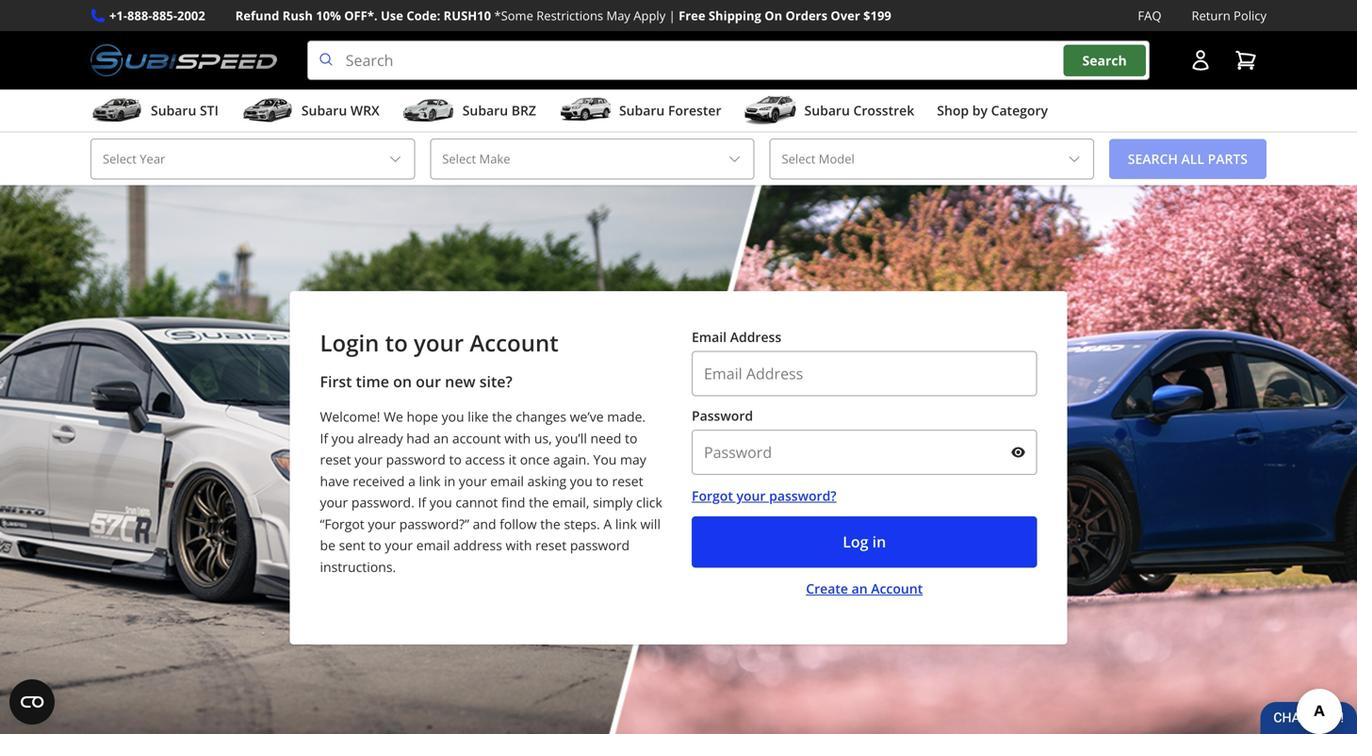 Task type: vqa. For each thing, say whether or not it's contained in the screenshot.
Subaru Crosstrek
yes



Task type: describe. For each thing, give the bounding box(es) containing it.
Select Make button
[[430, 139, 754, 180]]

to down you
[[596, 472, 609, 490]]

your down password?"
[[385, 536, 413, 554]]

access
[[465, 451, 505, 468]]

faq link
[[1138, 6, 1162, 26]]

click
[[636, 493, 662, 511]]

subaru crosstrek button
[[744, 93, 914, 131]]

you down again.
[[570, 472, 593, 490]]

simply
[[593, 493, 633, 511]]

rush10
[[444, 7, 491, 24]]

a subaru brz thumbnail image image
[[402, 96, 455, 125]]

subaru brz
[[462, 101, 536, 119]]

subaru sti button
[[90, 93, 219, 131]]

return
[[1192, 7, 1231, 24]]

we
[[384, 408, 403, 426]]

a collage of action shots of vehicles image
[[0, 185, 1357, 734]]

search button
[[1064, 45, 1146, 76]]

already
[[358, 429, 403, 447]]

we've
[[570, 408, 604, 426]]

"forgot
[[320, 515, 365, 533]]

password.
[[351, 493, 414, 511]]

your up the cannot
[[459, 472, 487, 490]]

made.
[[607, 408, 646, 426]]

password?"
[[399, 515, 469, 533]]

an inside welcome! we hope you like the changes we've made. if you already had an account with us, you'll need to reset your password to access it once again. you may have received a link in your email asking you to reset your password. if you cannot find the email, simply click "forgot your password?" and follow the steps. a link will be sent to your email address with reset password instructions.
[[433, 429, 449, 447]]

changes
[[516, 408, 566, 426]]

faq
[[1138, 7, 1162, 24]]

again.
[[553, 451, 590, 468]]

select year image
[[388, 152, 403, 167]]

log
[[843, 532, 868, 552]]

may
[[620, 451, 646, 468]]

1 vertical spatial the
[[529, 493, 549, 511]]

wrx
[[350, 101, 380, 119]]

subaru wrx
[[301, 101, 380, 119]]

address
[[730, 328, 781, 346]]

0 vertical spatial with
[[504, 429, 531, 447]]

your inside forgot your password? log in
[[737, 487, 766, 505]]

1 horizontal spatial if
[[418, 493, 426, 511]]

apply
[[634, 7, 666, 24]]

forgot
[[692, 487, 733, 505]]

welcome!
[[320, 408, 380, 426]]

may
[[606, 7, 630, 24]]

refund rush 10% off*. use code: rush10 *some restrictions may apply | free shipping on orders over $199
[[235, 7, 891, 24]]

1 vertical spatial with
[[506, 536, 532, 554]]

search
[[1082, 51, 1127, 69]]

forgot your password? log in
[[692, 487, 886, 552]]

subaru forester
[[619, 101, 721, 119]]

your up our
[[414, 328, 464, 358]]

2 vertical spatial reset
[[535, 536, 567, 554]]

you down welcome!
[[332, 429, 354, 447]]

new
[[445, 371, 476, 392]]

Email Address text field
[[692, 351, 1037, 396]]

you'll
[[555, 429, 587, 447]]

1 vertical spatial link
[[615, 515, 637, 533]]

10%
[[316, 7, 341, 24]]

it
[[509, 451, 517, 468]]

return policy
[[1192, 7, 1267, 24]]

email address
[[692, 328, 781, 346]]

0 vertical spatial the
[[492, 408, 512, 426]]

welcome! we hope you like the changes we've made. if you already had an account with us, you'll need to reset your password to access it once again. you may have received a link in your email asking you to reset your password. if you cannot find the email, simply click "forgot your password?" and follow the steps. a link will be sent to your email address with reset password instructions.
[[320, 408, 662, 576]]

rush
[[282, 7, 313, 24]]

your down have
[[320, 493, 348, 511]]

by
[[972, 101, 988, 119]]

free
[[679, 7, 705, 24]]

0 horizontal spatial reset
[[320, 451, 351, 468]]

888-
[[127, 7, 152, 24]]

a
[[604, 515, 612, 533]]

login to your account
[[320, 328, 559, 358]]

received
[[353, 472, 405, 490]]

0 vertical spatial link
[[419, 472, 441, 490]]

account
[[452, 429, 501, 447]]

cannot
[[456, 493, 498, 511]]

0 vertical spatial account
[[470, 328, 559, 358]]

have
[[320, 472, 349, 490]]

first time on our new site?
[[320, 371, 513, 392]]

password
[[692, 407, 753, 425]]

asking
[[527, 472, 567, 490]]

create an account link
[[806, 579, 923, 598]]

category
[[991, 101, 1048, 119]]

steps.
[[564, 515, 600, 533]]

subaru sti
[[151, 101, 219, 119]]

1 horizontal spatial password
[[570, 536, 630, 554]]

had
[[406, 429, 430, 447]]

orders
[[786, 7, 828, 24]]

+1-888-885-2002 link
[[109, 6, 205, 26]]

a subaru sti thumbnail image image
[[90, 96, 143, 125]]

email,
[[552, 493, 589, 511]]

us,
[[534, 429, 552, 447]]

account inside "link"
[[871, 580, 923, 597]]

log in button
[[692, 517, 1037, 568]]

subaru forester button
[[559, 93, 721, 131]]

2 horizontal spatial reset
[[612, 472, 643, 490]]

will
[[640, 515, 661, 533]]

subaru crosstrek
[[804, 101, 914, 119]]

email
[[692, 328, 727, 346]]

off*.
[[344, 7, 378, 24]]

be
[[320, 536, 335, 554]]

to up may
[[625, 429, 637, 447]]

policy
[[1234, 7, 1267, 24]]

1 horizontal spatial email
[[490, 472, 524, 490]]

a
[[408, 472, 416, 490]]

subaru for subaru wrx
[[301, 101, 347, 119]]

instructions.
[[320, 558, 396, 576]]

subaru for subaru brz
[[462, 101, 508, 119]]

to up on
[[385, 328, 408, 358]]



Task type: locate. For each thing, give the bounding box(es) containing it.
in inside welcome! we hope you like the changes we've made. if you already had an account with us, you'll need to reset your password to access it once again. you may have received a link in your email asking you to reset your password. if you cannot find the email, simply click "forgot your password?" and follow the steps. a link will be sent to your email address with reset password instructions.
[[444, 472, 455, 490]]

0 horizontal spatial password
[[386, 451, 446, 468]]

you up password?"
[[429, 493, 452, 511]]

subaru for subaru sti
[[151, 101, 196, 119]]

subaru for subaru forester
[[619, 101, 665, 119]]

email down password?"
[[416, 536, 450, 554]]

like
[[468, 408, 489, 426]]

email down the it
[[490, 472, 524, 490]]

time
[[356, 371, 389, 392]]

on
[[765, 7, 782, 24]]

+1-
[[109, 7, 127, 24]]

over
[[831, 7, 860, 24]]

if down welcome!
[[320, 429, 328, 447]]

0 horizontal spatial link
[[419, 472, 441, 490]]

first
[[320, 371, 352, 392]]

0 vertical spatial in
[[444, 472, 455, 490]]

create an account
[[806, 580, 923, 597]]

1 horizontal spatial link
[[615, 515, 637, 533]]

and
[[473, 515, 496, 533]]

account down log in button
[[871, 580, 923, 597]]

search input field
[[307, 41, 1150, 80]]

2 vertical spatial the
[[540, 515, 560, 533]]

button image
[[1189, 49, 1212, 72]]

forgot your password? link
[[692, 486, 1037, 505]]

to right sent
[[369, 536, 381, 554]]

your
[[414, 328, 464, 358], [355, 451, 383, 468], [459, 472, 487, 490], [737, 487, 766, 505], [320, 493, 348, 511], [368, 515, 396, 533], [385, 536, 413, 554]]

subaru left "wrx"
[[301, 101, 347, 119]]

3 subaru from the left
[[462, 101, 508, 119]]

an inside "create an account" "link"
[[852, 580, 868, 597]]

subaru left forester
[[619, 101, 665, 119]]

1 horizontal spatial in
[[872, 532, 886, 552]]

2002
[[177, 7, 205, 24]]

an right create
[[852, 580, 868, 597]]

with
[[504, 429, 531, 447], [506, 536, 532, 554]]

1 vertical spatial password
[[570, 536, 630, 554]]

subaru left brz
[[462, 101, 508, 119]]

select make image
[[727, 152, 742, 167]]

subaru
[[151, 101, 196, 119], [301, 101, 347, 119], [462, 101, 508, 119], [619, 101, 665, 119], [804, 101, 850, 119]]

$199
[[863, 7, 891, 24]]

*some
[[494, 7, 533, 24]]

password down a
[[570, 536, 630, 554]]

if up password?"
[[418, 493, 426, 511]]

4 subaru from the left
[[619, 101, 665, 119]]

subaru right a subaru crosstrek thumbnail image
[[804, 101, 850, 119]]

a subaru crosstrek thumbnail image image
[[744, 96, 797, 125]]

0 horizontal spatial in
[[444, 472, 455, 490]]

subispeed logo image
[[90, 41, 277, 80]]

toggle password visibility image
[[1011, 445, 1026, 460]]

0 horizontal spatial email
[[416, 536, 450, 554]]

subaru inside dropdown button
[[619, 101, 665, 119]]

shop
[[937, 101, 969, 119]]

link
[[419, 472, 441, 490], [615, 515, 637, 533]]

5 subaru from the left
[[804, 101, 850, 119]]

1 vertical spatial if
[[418, 493, 426, 511]]

sti
[[200, 101, 219, 119]]

1 vertical spatial an
[[852, 580, 868, 597]]

if
[[320, 429, 328, 447], [418, 493, 426, 511]]

forester
[[668, 101, 721, 119]]

password?
[[769, 487, 837, 505]]

+1-888-885-2002
[[109, 7, 205, 24]]

in
[[444, 472, 455, 490], [872, 532, 886, 552]]

0 vertical spatial reset
[[320, 451, 351, 468]]

in right a
[[444, 472, 455, 490]]

0 vertical spatial an
[[433, 429, 449, 447]]

reset up have
[[320, 451, 351, 468]]

1 horizontal spatial an
[[852, 580, 868, 597]]

|
[[669, 7, 675, 24]]

once
[[520, 451, 550, 468]]

find
[[501, 493, 525, 511]]

1 horizontal spatial account
[[871, 580, 923, 597]]

open widget image
[[9, 680, 55, 725]]

0 horizontal spatial an
[[433, 429, 449, 447]]

the right like
[[492, 408, 512, 426]]

the down 'asking'
[[529, 493, 549, 511]]

select model image
[[1067, 152, 1082, 167]]

a subaru forester thumbnail image image
[[559, 96, 612, 125]]

reset
[[320, 451, 351, 468], [612, 472, 643, 490], [535, 536, 567, 554]]

password down had
[[386, 451, 446, 468]]

885-
[[152, 7, 177, 24]]

your right forgot
[[737, 487, 766, 505]]

password
[[386, 451, 446, 468], [570, 536, 630, 554]]

with down follow
[[506, 536, 532, 554]]

1 vertical spatial email
[[416, 536, 450, 554]]

to left access
[[449, 451, 462, 468]]

0 vertical spatial email
[[490, 472, 524, 490]]

Select Year button
[[90, 139, 415, 180]]

a subaru wrx thumbnail image image
[[241, 96, 294, 125]]

subaru left sti
[[151, 101, 196, 119]]

you
[[442, 408, 464, 426], [332, 429, 354, 447], [570, 472, 593, 490], [429, 493, 452, 511]]

hope
[[407, 408, 438, 426]]

the down email,
[[540, 515, 560, 533]]

1 vertical spatial account
[[871, 580, 923, 597]]

0 horizontal spatial if
[[320, 429, 328, 447]]

1 horizontal spatial reset
[[535, 536, 567, 554]]

email
[[490, 472, 524, 490], [416, 536, 450, 554]]

Password password field
[[692, 430, 1037, 475]]

your down password.
[[368, 515, 396, 533]]

subaru wrx button
[[241, 93, 380, 131]]

address
[[453, 536, 502, 554]]

your up received
[[355, 451, 383, 468]]

sent
[[339, 536, 365, 554]]

0 vertical spatial if
[[320, 429, 328, 447]]

restrictions
[[536, 7, 603, 24]]

reset down may
[[612, 472, 643, 490]]

you left like
[[442, 408, 464, 426]]

0 horizontal spatial account
[[470, 328, 559, 358]]

an right had
[[433, 429, 449, 447]]

to
[[385, 328, 408, 358], [625, 429, 637, 447], [449, 451, 462, 468], [596, 472, 609, 490], [369, 536, 381, 554]]

1 vertical spatial in
[[872, 532, 886, 552]]

Select Model button
[[770, 139, 1094, 180]]

1 vertical spatial reset
[[612, 472, 643, 490]]

our
[[416, 371, 441, 392]]

need
[[590, 429, 621, 447]]

0 vertical spatial password
[[386, 451, 446, 468]]

reset down steps.
[[535, 536, 567, 554]]

in right log
[[872, 532, 886, 552]]

shop by category button
[[937, 93, 1048, 131]]

the
[[492, 408, 512, 426], [529, 493, 549, 511], [540, 515, 560, 533]]

you
[[593, 451, 617, 468]]

login
[[320, 328, 379, 358]]

brz
[[511, 101, 536, 119]]

2 subaru from the left
[[301, 101, 347, 119]]

shipping
[[709, 7, 761, 24]]

subaru for subaru crosstrek
[[804, 101, 850, 119]]

code:
[[407, 7, 440, 24]]

subaru brz button
[[402, 93, 536, 131]]

refund
[[235, 7, 279, 24]]

shop by category
[[937, 101, 1048, 119]]

in inside forgot your password? log in
[[872, 532, 886, 552]]

with up the it
[[504, 429, 531, 447]]

use
[[381, 7, 403, 24]]

account up site?
[[470, 328, 559, 358]]

follow
[[500, 515, 537, 533]]

on
[[393, 371, 412, 392]]

1 subaru from the left
[[151, 101, 196, 119]]



